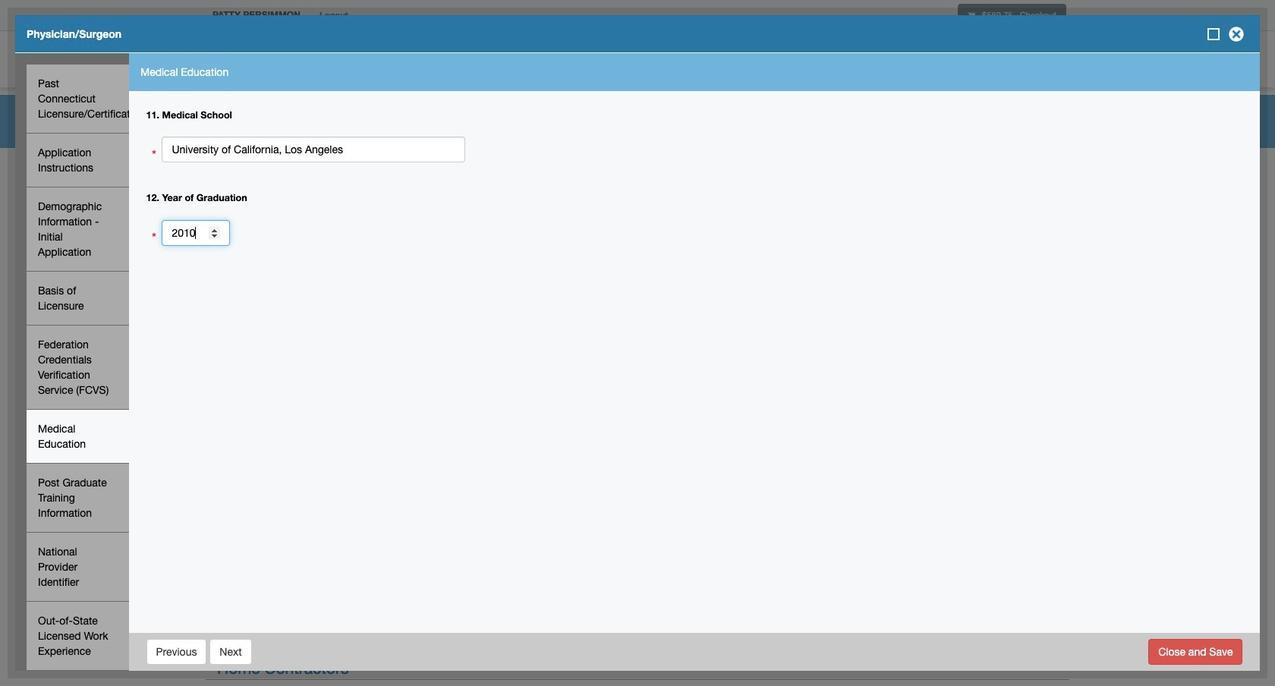 Task type: locate. For each thing, give the bounding box(es) containing it.
None number field
[[162, 220, 230, 246]]

None text field
[[162, 137, 466, 163]]

None button
[[146, 639, 207, 665], [210, 639, 252, 665], [1149, 639, 1243, 665], [146, 639, 207, 665], [210, 639, 252, 665], [1149, 639, 1243, 665]]



Task type: describe. For each thing, give the bounding box(es) containing it.
maximize/minimize image
[[1206, 27, 1221, 42]]

<b><center>state of connecticut<br>
 online elicense website</center></b> image
[[205, 34, 386, 59]]

close window image
[[1224, 22, 1249, 46]]



Task type: vqa. For each thing, say whether or not it's contained in the screenshot.
image field
no



